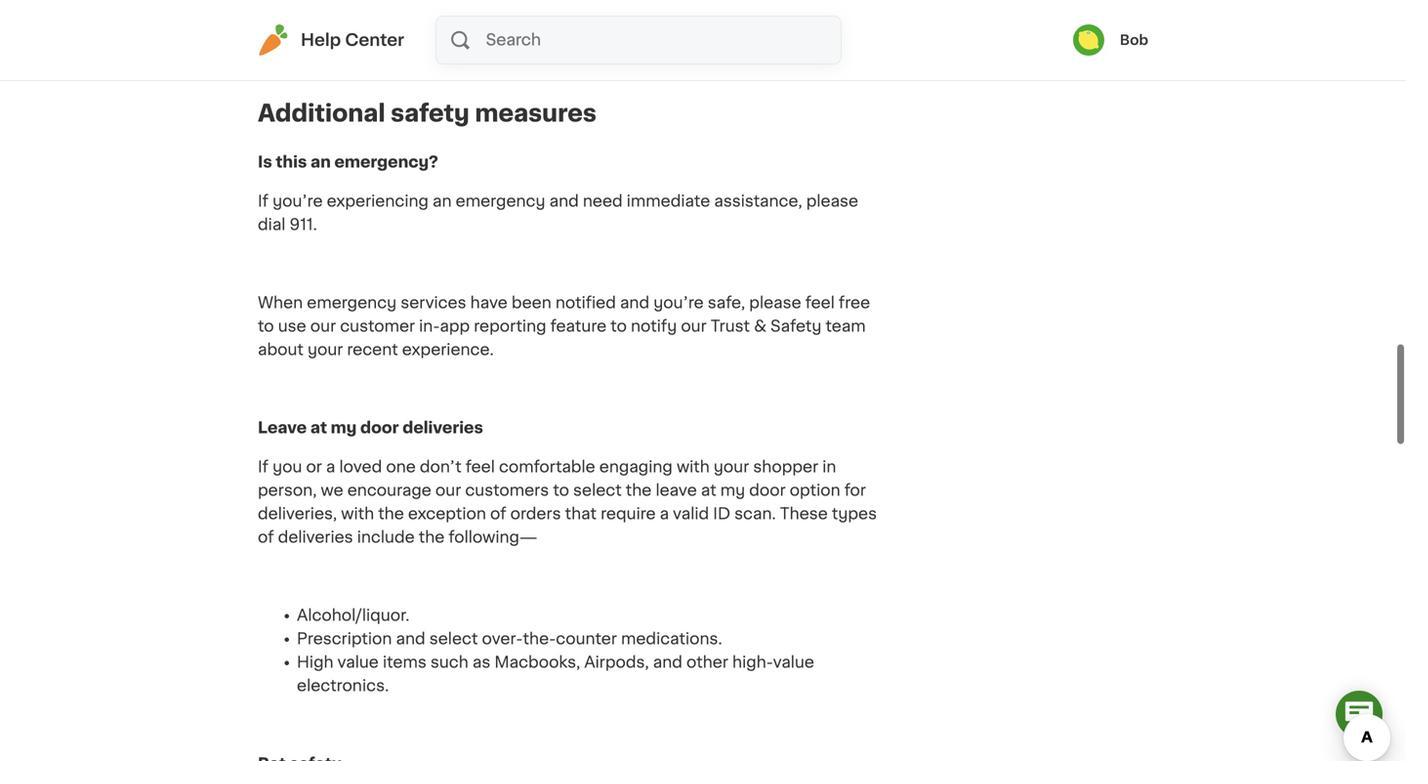 Task type: locate. For each thing, give the bounding box(es) containing it.
1 horizontal spatial have
[[700, 10, 737, 25]]

my up id
[[721, 483, 746, 498]]

have
[[700, 10, 737, 25], [471, 295, 508, 311]]

door up loved
[[361, 420, 399, 436]]

if up dial
[[258, 193, 269, 209]]

door inside if you or a loved one don't feel comfortable engaging with your shopper in person, we encourage our customers to select the leave at my door option for deliveries, with the exception of orders that require a valid id scan. these types of deliveries include the following—
[[750, 483, 786, 498]]

additional
[[258, 102, 386, 125]]

your right "submit"
[[646, 33, 681, 49]]

0 horizontal spatial feel
[[466, 459, 495, 475]]

was
[[434, 33, 465, 49]]

our
[[311, 318, 336, 334], [681, 318, 707, 334], [436, 483, 461, 498]]

2 horizontal spatial please
[[807, 193, 859, 209]]

have up reporting
[[471, 295, 508, 311]]

0 horizontal spatial a
[[326, 459, 336, 475]]

an right experiencing
[[433, 193, 452, 209]]

error,
[[486, 33, 527, 49]]

our up exception
[[436, 483, 461, 498]]

the down encourage on the bottom left of page
[[378, 506, 404, 522]]

have inside when emergency services have been notified and you're safe, please feel free to use our customer in-app reporting feature to notify our trust & safety team about your recent experience.
[[471, 295, 508, 311]]

your up id
[[714, 459, 750, 475]]

show
[[374, 33, 416, 49]]

if inside the if your customer account has been deactivated and you have new information or evidence to show it was in error, please submit your evidence through the form found
[[258, 10, 269, 25]]

at right 'leave'
[[311, 420, 327, 436]]

with down we
[[341, 506, 374, 522]]

my
[[331, 420, 357, 436], [721, 483, 746, 498]]

you
[[667, 10, 696, 25], [273, 459, 302, 475]]

0 horizontal spatial please
[[531, 33, 583, 49]]

emergency
[[456, 193, 546, 209], [307, 295, 397, 311]]

please inside when emergency services have been notified and you're safe, please feel free to use our customer in-app reporting feature to notify our trust & safety team about your recent experience.
[[750, 295, 802, 311]]

a
[[326, 459, 336, 475], [660, 506, 669, 522]]

you're up 911.
[[273, 193, 323, 209]]

your inside when emergency services have been notified and you're safe, please feel free to use our customer in-app reporting feature to notify our trust & safety team about your recent experience.
[[308, 342, 343, 357]]

0 vertical spatial feel
[[806, 295, 835, 311]]

and down medications.
[[653, 654, 683, 670]]

2 vertical spatial if
[[258, 459, 269, 475]]

1 horizontal spatial or
[[306, 459, 322, 475]]

0 vertical spatial door
[[361, 420, 399, 436]]

1 vertical spatial customer
[[340, 318, 415, 334]]

0 horizontal spatial you
[[273, 459, 302, 475]]

1 vertical spatial of
[[258, 529, 274, 545]]

the down information
[[827, 33, 853, 49]]

you inside if you or a loved one don't feel comfortable engaging with your shopper in person, we encourage our customers to select the leave at my door option for deliveries, with the exception of orders that require a valid id scan. these types of deliveries include the following—
[[273, 459, 302, 475]]

user avatar image
[[1074, 24, 1105, 56]]

1 vertical spatial at
[[701, 483, 717, 498]]

free
[[839, 295, 871, 311]]

help center link
[[258, 24, 405, 56]]

please right 'assistance,'
[[807, 193, 859, 209]]

feel
[[806, 295, 835, 311], [466, 459, 495, 475]]

been up error,
[[492, 10, 532, 25]]

1 vertical spatial select
[[430, 631, 478, 647]]

my up loved
[[331, 420, 357, 436]]

door up scan.
[[750, 483, 786, 498]]

valid
[[673, 506, 710, 522]]

in
[[469, 33, 482, 49], [823, 459, 837, 475]]

deliveries up don't
[[403, 420, 483, 436]]

evidence down new
[[685, 33, 757, 49]]

to down comfortable
[[553, 483, 570, 498]]

been
[[492, 10, 532, 25], [512, 295, 552, 311]]

0 vertical spatial deliveries
[[403, 420, 483, 436]]

include
[[357, 529, 415, 545]]

feel up safety
[[806, 295, 835, 311]]

of down the "deliveries,"
[[258, 529, 274, 545]]

emergency up recent
[[307, 295, 397, 311]]

value right other
[[774, 654, 815, 670]]

to left notify
[[611, 318, 627, 334]]

and inside when emergency services have been notified and you're safe, please feel free to use our customer in-app reporting feature to notify our trust & safety team about your recent experience.
[[620, 295, 650, 311]]

been inside when emergency services have been notified and you're safe, please feel free to use our customer in-app reporting feature to notify our trust & safety team about your recent experience.
[[512, 295, 552, 311]]

and
[[633, 10, 663, 25], [550, 193, 579, 209], [620, 295, 650, 311], [396, 631, 426, 647], [653, 654, 683, 670]]

or up we
[[306, 459, 322, 475]]

over-
[[482, 631, 523, 647]]

your right about
[[308, 342, 343, 357]]

if inside if you or a loved one don't feel comfortable engaging with your shopper in person, we encourage our customers to select the leave at my door option for deliveries, with the exception of orders that require a valid id scan. these types of deliveries include the following—
[[258, 459, 269, 475]]

alcohol/liquor.
[[297, 608, 410, 623]]

0 horizontal spatial in
[[469, 33, 482, 49]]

to
[[354, 33, 370, 49], [258, 318, 274, 334], [611, 318, 627, 334], [553, 483, 570, 498]]

please for you're
[[750, 295, 802, 311]]

feel inside when emergency services have been notified and you're safe, please feel free to use our customer in-app reporting feature to notify our trust & safety team about your recent experience.
[[806, 295, 835, 311]]

0 vertical spatial been
[[492, 10, 532, 25]]

the down exception
[[419, 529, 445, 545]]

0 vertical spatial you
[[667, 10, 696, 25]]

1 evidence from the left
[[278, 33, 350, 49]]

to left show
[[354, 33, 370, 49]]

and up items
[[396, 631, 426, 647]]

if up form
[[258, 10, 269, 25]]

1 horizontal spatial in
[[823, 459, 837, 475]]

you up person,
[[273, 459, 302, 475]]

or inside the if your customer account has been deactivated and you have new information or evidence to show it was in error, please submit your evidence through the form found
[[258, 33, 274, 49]]

the
[[827, 33, 853, 49], [626, 483, 652, 498], [378, 506, 404, 522], [419, 529, 445, 545]]

been inside the if your customer account has been deactivated and you have new information or evidence to show it was in error, please submit your evidence through the form found
[[492, 10, 532, 25]]

1 vertical spatial you
[[273, 459, 302, 475]]

1 vertical spatial or
[[306, 459, 322, 475]]

and left need
[[550, 193, 579, 209]]

of up following—
[[490, 506, 507, 522]]

if
[[258, 10, 269, 25], [258, 193, 269, 209], [258, 459, 269, 475]]

1 horizontal spatial of
[[490, 506, 507, 522]]

1 horizontal spatial door
[[750, 483, 786, 498]]

customer up recent
[[340, 318, 415, 334]]

0 vertical spatial emergency
[[456, 193, 546, 209]]

1 vertical spatial with
[[341, 506, 374, 522]]

customer inside when emergency services have been notified and you're safe, please feel free to use our customer in-app reporting feature to notify our trust & safety team about your recent experience.
[[340, 318, 415, 334]]

1 vertical spatial if
[[258, 193, 269, 209]]

notified
[[556, 295, 616, 311]]

emergency down measures
[[456, 193, 546, 209]]

please inside if you're experiencing an emergency and need immediate assistance, please dial 911.
[[807, 193, 859, 209]]

1 horizontal spatial value
[[774, 654, 815, 670]]

0 horizontal spatial at
[[311, 420, 327, 436]]

or up form
[[258, 33, 274, 49]]

you're inside when emergency services have been notified and you're safe, please feel free to use our customer in-app reporting feature to notify our trust & safety team about your recent experience.
[[654, 295, 704, 311]]

0 horizontal spatial evidence
[[278, 33, 350, 49]]

have left new
[[700, 10, 737, 25]]

0 vertical spatial of
[[490, 506, 507, 522]]

you're up notify
[[654, 295, 704, 311]]

one
[[386, 459, 416, 475]]

0 vertical spatial select
[[574, 483, 622, 498]]

1 horizontal spatial an
[[433, 193, 452, 209]]

0 vertical spatial if
[[258, 10, 269, 25]]

if for if you're experiencing an emergency and need immediate assistance, please dial 911.
[[258, 193, 269, 209]]

1 vertical spatial door
[[750, 483, 786, 498]]

evidence up found at left
[[278, 33, 350, 49]]

1 vertical spatial emergency
[[307, 295, 397, 311]]

deliveries inside if you or a loved one don't feel comfortable engaging with your shopper in person, we encourage our customers to select the leave at my door option for deliveries, with the exception of orders that require a valid id scan. these types of deliveries include the following—
[[278, 529, 353, 545]]

evidence
[[278, 33, 350, 49], [685, 33, 757, 49]]

1 if from the top
[[258, 10, 269, 25]]

0 horizontal spatial of
[[258, 529, 274, 545]]

if inside if you're experiencing an emergency and need immediate assistance, please dial 911.
[[258, 193, 269, 209]]

0 vertical spatial please
[[531, 33, 583, 49]]

safety
[[391, 102, 470, 125]]

2 if from the top
[[258, 193, 269, 209]]

at
[[311, 420, 327, 436], [701, 483, 717, 498]]

value
[[338, 654, 379, 670], [774, 654, 815, 670]]

customer up help center
[[312, 10, 387, 25]]

emergency?
[[335, 154, 439, 170]]

0 vertical spatial my
[[331, 420, 357, 436]]

in inside the if your customer account has been deactivated and you have new information or evidence to show it was in error, please submit your evidence through the form found
[[469, 33, 482, 49]]

select inside if you or a loved one don't feel comfortable engaging with your shopper in person, we encourage our customers to select the leave at my door option for deliveries, with the exception of orders that require a valid id scan. these types of deliveries include the following—
[[574, 483, 622, 498]]

at up id
[[701, 483, 717, 498]]

with up leave
[[677, 459, 710, 475]]

select up that
[[574, 483, 622, 498]]

1 horizontal spatial you
[[667, 10, 696, 25]]

option
[[790, 483, 841, 498]]

0 vertical spatial customer
[[312, 10, 387, 25]]

following—
[[449, 529, 538, 545]]

an right this
[[311, 154, 331, 170]]

you're
[[273, 193, 323, 209], [654, 295, 704, 311]]

if your customer account has been deactivated and you have new information or evidence to show it was in error, please submit your evidence through the form found
[[258, 10, 868, 72]]

you left new
[[667, 10, 696, 25]]

medications.
[[621, 631, 723, 647]]

in down has
[[469, 33, 482, 49]]

1 vertical spatial in
[[823, 459, 837, 475]]

engaging
[[600, 459, 673, 475]]

1 horizontal spatial my
[[721, 483, 746, 498]]

app
[[440, 318, 470, 334]]

1 horizontal spatial you're
[[654, 295, 704, 311]]

value down prescription
[[338, 654, 379, 670]]

2 evidence from the left
[[685, 33, 757, 49]]

if for if your customer account has been deactivated and you have new information or evidence to show it was in error, please submit your evidence through the form found
[[258, 10, 269, 25]]

safe,
[[708, 295, 746, 311]]

1 horizontal spatial please
[[750, 295, 802, 311]]

select
[[574, 483, 622, 498], [430, 631, 478, 647]]

0 horizontal spatial have
[[471, 295, 508, 311]]

0 horizontal spatial deliveries
[[278, 529, 353, 545]]

such
[[431, 654, 469, 670]]

our right use
[[311, 318, 336, 334]]

your
[[273, 10, 308, 25], [646, 33, 681, 49], [308, 342, 343, 357], [714, 459, 750, 475]]

or
[[258, 33, 274, 49], [306, 459, 322, 475]]

center
[[345, 32, 405, 48]]

high
[[297, 654, 334, 670]]

assistance,
[[715, 193, 803, 209]]

1 horizontal spatial at
[[701, 483, 717, 498]]

a up we
[[326, 459, 336, 475]]

if up person,
[[258, 459, 269, 475]]

0 vertical spatial you're
[[273, 193, 323, 209]]

1 vertical spatial my
[[721, 483, 746, 498]]

1 horizontal spatial feel
[[806, 295, 835, 311]]

0 horizontal spatial an
[[311, 154, 331, 170]]

1 vertical spatial an
[[433, 193, 452, 209]]

account
[[391, 10, 456, 25]]

electronics.
[[297, 678, 389, 694]]

if for if you or a loved one don't feel comfortable engaging with your shopper in person, we encourage our customers to select the leave at my door option for deliveries, with the exception of orders that require a valid id scan. these types of deliveries include the following—
[[258, 459, 269, 475]]

1 horizontal spatial a
[[660, 506, 669, 522]]

1 horizontal spatial our
[[436, 483, 461, 498]]

as
[[473, 654, 491, 670]]

encourage
[[348, 483, 432, 498]]

shopper
[[754, 459, 819, 475]]

in up option
[[823, 459, 837, 475]]

bob
[[1121, 33, 1149, 47]]

please down deactivated
[[531, 33, 583, 49]]

0 horizontal spatial or
[[258, 33, 274, 49]]

dial
[[258, 217, 286, 232]]

feel up customers
[[466, 459, 495, 475]]

a down leave
[[660, 506, 669, 522]]

been up reporting
[[512, 295, 552, 311]]

0 horizontal spatial value
[[338, 654, 379, 670]]

1 vertical spatial deliveries
[[278, 529, 353, 545]]

1 vertical spatial feel
[[466, 459, 495, 475]]

select up such
[[430, 631, 478, 647]]

2 vertical spatial please
[[750, 295, 802, 311]]

deliveries down the "deliveries,"
[[278, 529, 353, 545]]

1 value from the left
[[338, 654, 379, 670]]

3 if from the top
[[258, 459, 269, 475]]

1 horizontal spatial deliveries
[[403, 420, 483, 436]]

your up help
[[273, 10, 308, 25]]

0 horizontal spatial you're
[[273, 193, 323, 209]]

please
[[531, 33, 583, 49], [807, 193, 859, 209], [750, 295, 802, 311]]

when emergency services have been notified and you're safe, please feel free to use our customer in-app reporting feature to notify our trust & safety team about your recent experience.
[[258, 295, 871, 357]]

1 vertical spatial have
[[471, 295, 508, 311]]

0 vertical spatial have
[[700, 10, 737, 25]]

emergency inside when emergency services have been notified and you're safe, please feel free to use our customer in-app reporting feature to notify our trust & safety team about your recent experience.
[[307, 295, 397, 311]]

experience.
[[402, 342, 494, 357]]

our left trust
[[681, 318, 707, 334]]

if you or a loved one don't feel comfortable engaging with your shopper in person, we encourage our customers to select the leave at my door option for deliveries, with the exception of orders that require a valid id scan. these types of deliveries include the following—
[[258, 459, 877, 545]]

1 horizontal spatial emergency
[[456, 193, 546, 209]]

and inside if you're experiencing an emergency and need immediate assistance, please dial 911.
[[550, 193, 579, 209]]

0 vertical spatial in
[[469, 33, 482, 49]]

other
[[687, 654, 729, 670]]

1 horizontal spatial with
[[677, 459, 710, 475]]

my inside if you or a loved one don't feel comfortable engaging with your shopper in person, we encourage our customers to select the leave at my door option for deliveries, with the exception of orders that require a valid id scan. these types of deliveries include the following—
[[721, 483, 746, 498]]

to left use
[[258, 318, 274, 334]]

1 horizontal spatial select
[[574, 483, 622, 498]]

1 vertical spatial been
[[512, 295, 552, 311]]

the down engaging
[[626, 483, 652, 498]]

0 horizontal spatial emergency
[[307, 295, 397, 311]]

1 vertical spatial you're
[[654, 295, 704, 311]]

and up "submit"
[[633, 10, 663, 25]]

1 vertical spatial please
[[807, 193, 859, 209]]

0 horizontal spatial select
[[430, 631, 478, 647]]

deliveries
[[403, 420, 483, 436], [278, 529, 353, 545]]

1 horizontal spatial evidence
[[685, 33, 757, 49]]

please inside the if your customer account has been deactivated and you have new information or evidence to show it was in error, please submit your evidence through the form found
[[531, 33, 583, 49]]

0 vertical spatial or
[[258, 33, 274, 49]]

please up &
[[750, 295, 802, 311]]

and up notify
[[620, 295, 650, 311]]



Task type: describe. For each thing, give the bounding box(es) containing it.
customers
[[465, 483, 549, 498]]

911.
[[290, 217, 317, 232]]

the-
[[523, 631, 556, 647]]

loved
[[339, 459, 382, 475]]

in-
[[419, 318, 440, 334]]

0 vertical spatial with
[[677, 459, 710, 475]]

trust
[[711, 318, 750, 334]]

form
[[258, 57, 295, 72]]

0 horizontal spatial with
[[341, 506, 374, 522]]

about
[[258, 342, 304, 357]]

or inside if you or a loved one don't feel comfortable engaging with your shopper in person, we encourage our customers to select the leave at my door option for deliveries, with the exception of orders that require a valid id scan. these types of deliveries include the following—
[[306, 459, 322, 475]]

counter
[[556, 631, 617, 647]]

id
[[714, 506, 731, 522]]

macbooks,
[[495, 654, 581, 670]]

additional safety measures
[[258, 102, 597, 125]]

information
[[778, 10, 868, 25]]

prescription
[[297, 631, 392, 647]]

alcohol/liquor. prescription and select over-the-counter medications. high value items such as macbooks, airpods, and other high-value electronics.
[[297, 608, 815, 694]]

high-
[[733, 654, 774, 670]]

when
[[258, 295, 303, 311]]

experiencing
[[327, 193, 429, 209]]

leave
[[656, 483, 697, 498]]

measures
[[475, 102, 597, 125]]

don't
[[420, 459, 462, 475]]

we
[[321, 483, 344, 498]]

please for immediate
[[807, 193, 859, 209]]

you inside the if your customer account has been deactivated and you have new information or evidence to show it was in error, please submit your evidence through the form found
[[667, 10, 696, 25]]

items
[[383, 654, 427, 670]]

our inside if you or a loved one don't feel comfortable engaging with your shopper in person, we encourage our customers to select the leave at my door option for deliveries, with the exception of orders that require a valid id scan. these types of deliveries include the following—
[[436, 483, 461, 498]]

the inside the if your customer account has been deactivated and you have new information or evidence to show it was in error, please submit your evidence through the form found
[[827, 33, 853, 49]]

found
[[299, 57, 344, 72]]

to inside the if your customer account has been deactivated and you have new information or evidence to show it was in error, please submit your evidence through the form found
[[354, 33, 370, 49]]

immediate
[[627, 193, 711, 209]]

notify
[[631, 318, 677, 334]]

Search search field
[[484, 17, 841, 64]]

has
[[460, 10, 488, 25]]

and inside the if your customer account has been deactivated and you have new information or evidence to show it was in error, please submit your evidence through the form found
[[633, 10, 663, 25]]

require
[[601, 506, 656, 522]]

your inside if you or a loved one don't feel comfortable engaging with your shopper in person, we encourage our customers to select the leave at my door option for deliveries, with the exception of orders that require a valid id scan. these types of deliveries include the following—
[[714, 459, 750, 475]]

use
[[278, 318, 307, 334]]

2 horizontal spatial our
[[681, 318, 707, 334]]

these
[[780, 506, 828, 522]]

is
[[258, 154, 272, 170]]

that
[[565, 506, 597, 522]]

team
[[826, 318, 866, 334]]

instacart image
[[258, 24, 289, 56]]

0 vertical spatial a
[[326, 459, 336, 475]]

submit
[[587, 33, 642, 49]]

customer inside the if your customer account has been deactivated and you have new information or evidence to show it was in error, please submit your evidence through the form found
[[312, 10, 387, 25]]

feature
[[551, 318, 607, 334]]

orders
[[511, 506, 561, 522]]

through
[[761, 33, 823, 49]]

select inside alcohol/liquor. prescription and select over-the-counter medications. high value items such as macbooks, airpods, and other high-value electronics.
[[430, 631, 478, 647]]

comfortable
[[499, 459, 596, 475]]

have inside the if your customer account has been deactivated and you have new information or evidence to show it was in error, please submit your evidence through the form found
[[700, 10, 737, 25]]

0 vertical spatial at
[[311, 420, 327, 436]]

it
[[420, 33, 430, 49]]

0 vertical spatial an
[[311, 154, 331, 170]]

at inside if you or a loved one don't feel comfortable engaging with your shopper in person, we encourage our customers to select the leave at my door option for deliveries, with the exception of orders that require a valid id scan. these types of deliveries include the following—
[[701, 483, 717, 498]]

exception
[[408, 506, 486, 522]]

reporting
[[474, 318, 547, 334]]

bob link
[[1074, 24, 1149, 56]]

0 horizontal spatial my
[[331, 420, 357, 436]]

recent
[[347, 342, 398, 357]]

emergency inside if you're experiencing an emergency and need immediate assistance, please dial 911.
[[456, 193, 546, 209]]

need
[[583, 193, 623, 209]]

1 vertical spatial a
[[660, 506, 669, 522]]

0 horizontal spatial door
[[361, 420, 399, 436]]

an inside if you're experiencing an emergency and need immediate assistance, please dial 911.
[[433, 193, 452, 209]]

services
[[401, 295, 467, 311]]

2 value from the left
[[774, 654, 815, 670]]

help center
[[301, 32, 405, 48]]

deliveries,
[[258, 506, 337, 522]]

0 horizontal spatial our
[[311, 318, 336, 334]]

this
[[276, 154, 307, 170]]

airpods,
[[585, 654, 649, 670]]

deactivated
[[536, 10, 629, 25]]

feel inside if you or a loved one don't feel comfortable engaging with your shopper in person, we encourage our customers to select the leave at my door option for deliveries, with the exception of orders that require a valid id scan. these types of deliveries include the following—
[[466, 459, 495, 475]]

safety
[[771, 318, 822, 334]]

leave
[[258, 420, 307, 436]]

leave at my door deliveries
[[258, 420, 483, 436]]

if you're experiencing an emergency and need immediate assistance, please dial 911.
[[258, 193, 859, 232]]

new
[[741, 10, 774, 25]]

scan.
[[735, 506, 776, 522]]

&
[[754, 318, 767, 334]]

in inside if you or a loved one don't feel comfortable engaging with your shopper in person, we encourage our customers to select the leave at my door option for deliveries, with the exception of orders that require a valid id scan. these types of deliveries include the following—
[[823, 459, 837, 475]]

you're inside if you're experiencing an emergency and need immediate assistance, please dial 911.
[[273, 193, 323, 209]]

person,
[[258, 483, 317, 498]]

to inside if you or a loved one don't feel comfortable engaging with your shopper in person, we encourage our customers to select the leave at my door option for deliveries, with the exception of orders that require a valid id scan. these types of deliveries include the following—
[[553, 483, 570, 498]]

is this an emergency?
[[258, 154, 439, 170]]

types
[[832, 506, 877, 522]]

for
[[845, 483, 867, 498]]

help
[[301, 32, 341, 48]]



Task type: vqa. For each thing, say whether or not it's contained in the screenshot.
Maid inside "Minute Maid Fruit Punch, Made W/ Real Fruit Juice"
no



